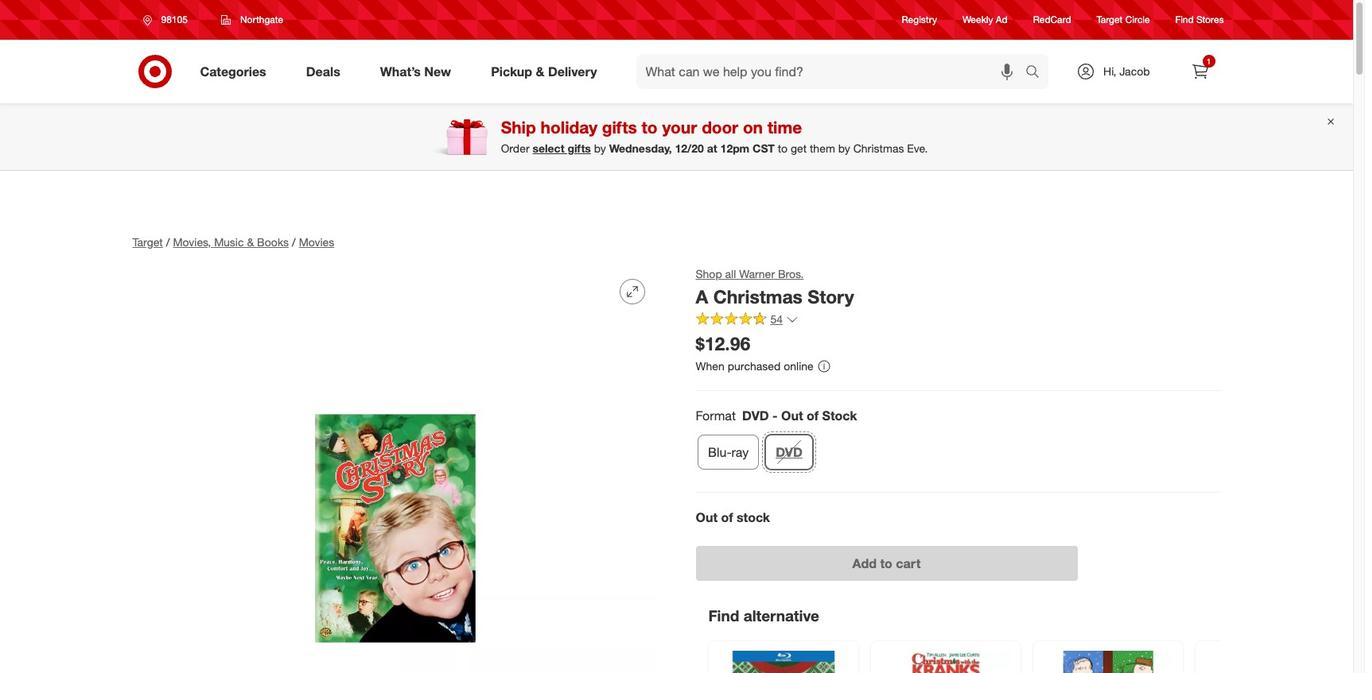 Task type: describe. For each thing, give the bounding box(es) containing it.
bros.
[[778, 267, 804, 281]]

christmas inside shop all warner bros. a christmas story
[[713, 286, 803, 308]]

0 horizontal spatial out
[[696, 510, 718, 526]]

new
[[424, 63, 451, 79]]

circle
[[1125, 14, 1150, 26]]

weekly ad
[[963, 14, 1008, 26]]

movies, music & books link
[[173, 235, 289, 249]]

stock
[[822, 408, 857, 424]]

target for target / movies, music & books / movies
[[132, 235, 163, 249]]

movies,
[[173, 235, 211, 249]]

registry
[[902, 14, 937, 26]]

pickup & delivery
[[491, 63, 597, 79]]

0 horizontal spatial &
[[247, 235, 254, 249]]

blu-ray
[[708, 445, 748, 461]]

add
[[853, 556, 877, 572]]

& inside pickup & delivery link
[[536, 63, 545, 79]]

stores
[[1197, 14, 1224, 26]]

purchased
[[728, 359, 781, 373]]

scooby-doo!: 13 spooky tales - holiday chills and thrills (dvd) image
[[1205, 651, 1335, 674]]

target / movies, music & books / movies
[[132, 235, 334, 249]]

blu-ray link
[[697, 435, 759, 470]]

what's
[[380, 63, 421, 79]]

ship
[[501, 117, 536, 138]]

target circle
[[1097, 14, 1150, 26]]

redcard
[[1033, 14, 1071, 26]]

12/20
[[675, 142, 704, 155]]

story
[[808, 286, 854, 308]]

0 vertical spatial to
[[642, 117, 658, 138]]

at
[[707, 142, 717, 155]]

2 by from the left
[[838, 142, 850, 155]]

find for find alternative
[[708, 607, 739, 625]]

pickup
[[491, 63, 532, 79]]

add to cart button
[[696, 547, 1078, 582]]

deals
[[306, 63, 340, 79]]

1 horizontal spatial dvd
[[775, 445, 802, 461]]

1 / from the left
[[166, 235, 170, 249]]

holiday
[[541, 117, 597, 138]]

ray
[[731, 445, 748, 461]]

order
[[501, 142, 530, 155]]

search
[[1018, 65, 1057, 81]]

stock
[[737, 510, 770, 526]]

1 by from the left
[[594, 142, 606, 155]]

find for find stores
[[1176, 14, 1194, 26]]

northgate
[[240, 14, 283, 25]]

target for target circle
[[1097, 14, 1123, 26]]

target circle link
[[1097, 13, 1150, 27]]

54 link
[[696, 312, 799, 330]]

1 link
[[1183, 54, 1218, 89]]

when purchased online
[[696, 359, 814, 373]]

registry link
[[902, 13, 937, 27]]

shop all warner bros. a christmas story
[[696, 267, 854, 308]]

$12.96
[[696, 332, 750, 355]]

get
[[791, 142, 807, 155]]

warner
[[739, 267, 775, 281]]

54
[[771, 312, 783, 326]]

format
[[696, 408, 736, 424]]

eve.
[[907, 142, 928, 155]]

wednesday,
[[609, 142, 672, 155]]

select
[[533, 142, 565, 155]]

ad
[[996, 14, 1008, 26]]

2 / from the left
[[292, 235, 296, 249]]

hi,
[[1103, 64, 1116, 78]]

when
[[696, 359, 725, 373]]

weekly ad link
[[963, 13, 1008, 27]]

shop
[[696, 267, 722, 281]]

movies
[[299, 235, 334, 249]]

of inside group
[[807, 408, 819, 424]]

98105
[[161, 14, 188, 25]]

delivery
[[548, 63, 597, 79]]

dvd link
[[765, 435, 813, 470]]



Task type: vqa. For each thing, say whether or not it's contained in the screenshot.
"12-"
no



Task type: locate. For each thing, give the bounding box(es) containing it.
0 horizontal spatial dvd
[[742, 408, 769, 424]]

0 horizontal spatial /
[[166, 235, 170, 249]]

0 vertical spatial gifts
[[602, 117, 637, 138]]

time
[[768, 117, 802, 138]]

out left stock
[[696, 510, 718, 526]]

0 vertical spatial &
[[536, 63, 545, 79]]

find stores link
[[1176, 13, 1224, 27]]

/ right books
[[292, 235, 296, 249]]

hi, jacob
[[1103, 64, 1150, 78]]

add to cart
[[853, 556, 921, 572]]

christmas left eve.
[[853, 142, 904, 155]]

1 horizontal spatial target
[[1097, 14, 1123, 26]]

1 horizontal spatial find
[[1176, 14, 1194, 26]]

What can we help you find? suggestions appear below search field
[[636, 54, 1029, 89]]

of
[[807, 408, 819, 424], [721, 510, 733, 526]]

/ right 'target' link
[[166, 235, 170, 249]]

1 vertical spatial find
[[708, 607, 739, 625]]

cart
[[896, 556, 921, 572]]

to inside button
[[880, 556, 892, 572]]

jacob
[[1120, 64, 1150, 78]]

1 vertical spatial of
[[721, 510, 733, 526]]

redcard link
[[1033, 13, 1071, 27]]

format dvd - out of stock
[[696, 408, 857, 424]]

1 vertical spatial out
[[696, 510, 718, 526]]

a christmas story (blu-ray) image
[[718, 651, 848, 674]]

& right "music"
[[247, 235, 254, 249]]

0 vertical spatial out
[[781, 408, 803, 424]]

group
[[694, 408, 1221, 477]]

what's new
[[380, 63, 451, 79]]

target link
[[132, 235, 163, 249]]

out right the -
[[781, 408, 803, 424]]

on
[[743, 117, 763, 138]]

0 vertical spatial target
[[1097, 14, 1123, 26]]

1 vertical spatial target
[[132, 235, 163, 249]]

target
[[1097, 14, 1123, 26], [132, 235, 163, 249]]

out inside group
[[781, 408, 803, 424]]

categories link
[[187, 54, 286, 89]]

northgate button
[[211, 6, 294, 34]]

by down the holiday
[[594, 142, 606, 155]]

christmas inside ship holiday gifts to your door on time order select gifts by wednesday, 12/20 at 12pm cst to get them by christmas eve.
[[853, 142, 904, 155]]

1
[[1207, 56, 1211, 66]]

door
[[702, 117, 738, 138]]

1 horizontal spatial /
[[292, 235, 296, 249]]

2 horizontal spatial to
[[880, 556, 892, 572]]

search button
[[1018, 54, 1057, 92]]

0 vertical spatial of
[[807, 408, 819, 424]]

movies link
[[299, 235, 334, 249]]

1 horizontal spatial out
[[781, 408, 803, 424]]

christmas down warner
[[713, 286, 803, 308]]

&
[[536, 63, 545, 79], [247, 235, 254, 249]]

2 vertical spatial to
[[880, 556, 892, 572]]

alternative
[[744, 607, 819, 625]]

1 vertical spatial to
[[778, 142, 788, 155]]

find alternative
[[708, 607, 819, 625]]

0 horizontal spatial of
[[721, 510, 733, 526]]

0 horizontal spatial by
[[594, 142, 606, 155]]

1 horizontal spatial to
[[778, 142, 788, 155]]

98105 button
[[132, 6, 204, 34]]

0 horizontal spatial target
[[132, 235, 163, 249]]

gifts down the holiday
[[568, 142, 591, 155]]

out
[[781, 408, 803, 424], [696, 510, 718, 526]]

christmas
[[853, 142, 904, 155], [713, 286, 803, 308]]

1 horizontal spatial by
[[838, 142, 850, 155]]

a
[[696, 286, 708, 308]]

1 vertical spatial gifts
[[568, 142, 591, 155]]

weekly
[[963, 14, 993, 26]]

1 horizontal spatial christmas
[[853, 142, 904, 155]]

group containing format
[[694, 408, 1221, 477]]

gifts
[[602, 117, 637, 138], [568, 142, 591, 155]]

1 horizontal spatial &
[[536, 63, 545, 79]]

0 horizontal spatial gifts
[[568, 142, 591, 155]]

1 vertical spatial &
[[247, 235, 254, 249]]

online
[[784, 359, 814, 373]]

0 horizontal spatial to
[[642, 117, 658, 138]]

music
[[214, 235, 244, 249]]

0 vertical spatial find
[[1176, 14, 1194, 26]]

blu-
[[708, 445, 731, 461]]

0 horizontal spatial christmas
[[713, 286, 803, 308]]

categories
[[200, 63, 266, 79]]

-
[[773, 408, 778, 424]]

them
[[810, 142, 835, 155]]

find stores
[[1176, 14, 1224, 26]]

all
[[725, 267, 736, 281]]

dvd down format dvd - out of stock
[[775, 445, 802, 461]]

1 vertical spatial christmas
[[713, 286, 803, 308]]

pickup & delivery link
[[477, 54, 617, 89]]

& right 'pickup' on the left of the page
[[536, 63, 545, 79]]

1 horizontal spatial of
[[807, 408, 819, 424]]

1 vertical spatial dvd
[[775, 445, 802, 461]]

12pm
[[720, 142, 750, 155]]

dvd
[[742, 408, 769, 424], [775, 445, 802, 461]]

0 horizontal spatial find
[[708, 607, 739, 625]]

by right them
[[838, 142, 850, 155]]

what's new link
[[367, 54, 471, 89]]

ship holiday gifts to your door on time order select gifts by wednesday, 12/20 at 12pm cst to get them by christmas eve.
[[501, 117, 928, 155]]

your
[[662, 117, 697, 138]]

find left alternative
[[708, 607, 739, 625]]

target left circle
[[1097, 14, 1123, 26]]

deals link
[[293, 54, 360, 89]]

find left the stores
[[1176, 14, 1194, 26]]

target left movies,
[[132, 235, 163, 249]]

peanuts holiday collection [deluxe edition] [dvd/cd] image
[[1043, 651, 1173, 674]]

cst
[[753, 142, 775, 155]]

0 vertical spatial christmas
[[853, 142, 904, 155]]

to left get
[[778, 142, 788, 155]]

1 horizontal spatial gifts
[[602, 117, 637, 138]]

gifts up wednesday,
[[602, 117, 637, 138]]

find
[[1176, 14, 1194, 26], [708, 607, 739, 625]]

a christmas story, 1 of 2 image
[[132, 267, 658, 674]]

to
[[642, 117, 658, 138], [778, 142, 788, 155], [880, 556, 892, 572]]

books
[[257, 235, 289, 249]]

out of stock
[[696, 510, 770, 526]]

to right add on the bottom right of the page
[[880, 556, 892, 572]]

christmas with the kranks (dvd) image
[[880, 651, 1011, 674]]

0 vertical spatial dvd
[[742, 408, 769, 424]]

/
[[166, 235, 170, 249], [292, 235, 296, 249]]

to up wednesday,
[[642, 117, 658, 138]]

dvd left the -
[[742, 408, 769, 424]]



